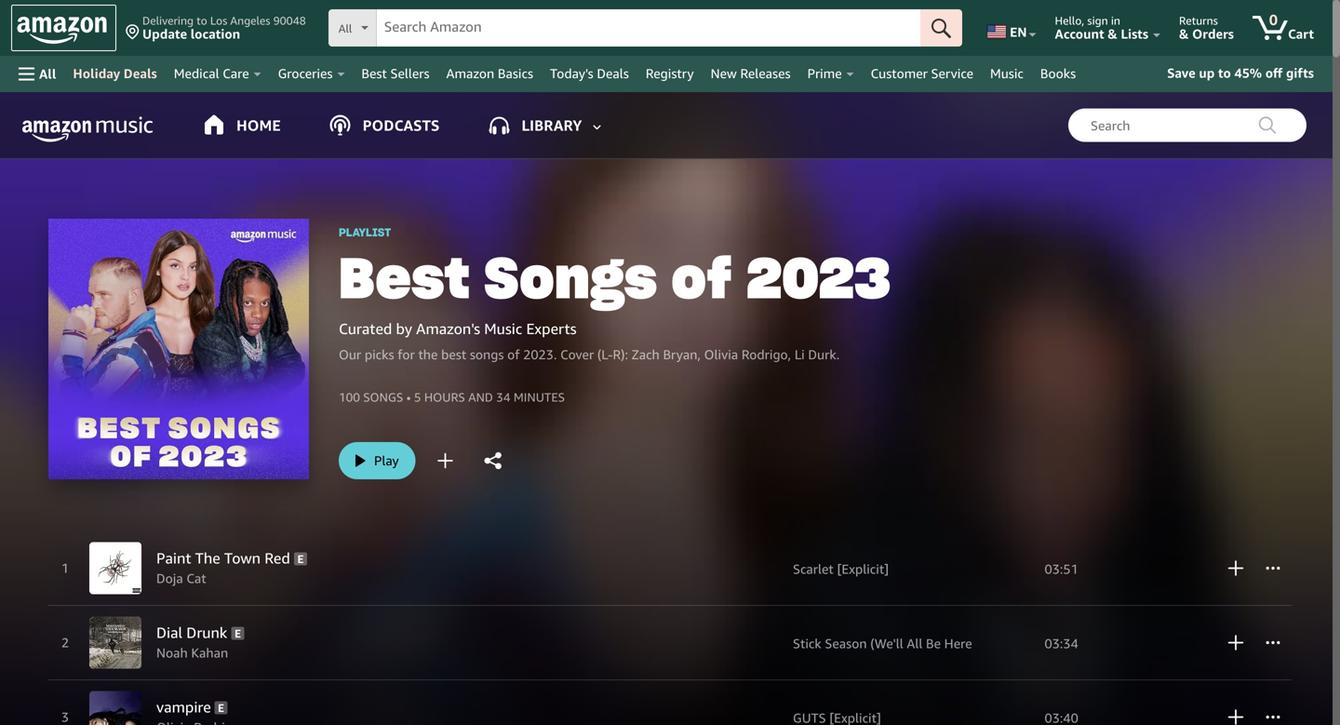 Task type: locate. For each thing, give the bounding box(es) containing it.
sellers
[[390, 66, 430, 81]]

medical
[[174, 66, 219, 81]]

to left "los"
[[197, 14, 207, 27]]

to right up
[[1219, 65, 1231, 81]]

deals right today's
[[597, 66, 629, 81]]

account
[[1055, 26, 1105, 41]]

to
[[197, 14, 207, 27], [1219, 65, 1231, 81]]

& left lists
[[1108, 26, 1118, 41]]

scarlet [explicit] link
[[793, 560, 889, 579]]

save
[[1168, 65, 1196, 81]]

scarlet [explicit]
[[793, 561, 889, 577]]

sign
[[1088, 14, 1108, 27]]

amazon image
[[17, 17, 107, 45]]

1 horizontal spatial &
[[1180, 26, 1189, 41]]

prime link
[[799, 61, 863, 87]]

deals right holiday
[[124, 66, 157, 81]]

footer up kahan
[[227, 627, 244, 640]]

medical care
[[174, 66, 249, 81]]

dial
[[156, 624, 183, 641]]

03:34
[[1045, 636, 1079, 651]]

all inside the dial drunk row
[[907, 636, 923, 651]]

All search field
[[328, 9, 963, 48]]

deals for holiday deals
[[124, 66, 157, 81]]

new releases
[[711, 66, 791, 81]]

all left be
[[907, 636, 923, 651]]

& left orders
[[1180, 26, 1189, 41]]

and
[[468, 390, 493, 404]]

save up to 45% off gifts link
[[1160, 61, 1322, 86]]

orders
[[1193, 26, 1234, 41]]

groceries link
[[270, 61, 353, 87]]

holiday
[[73, 66, 120, 81]]

footer right town
[[290, 552, 307, 566]]

los
[[210, 14, 227, 27]]

deals for today's deals
[[597, 66, 629, 81]]

footer inside vampire 'row'
[[211, 701, 228, 714]]

& for returns
[[1180, 26, 1189, 41]]

0 horizontal spatial to
[[197, 14, 207, 27]]

2 vertical spatial all
[[907, 636, 923, 651]]

delivering
[[142, 14, 194, 27]]

0 vertical spatial all
[[339, 22, 352, 35]]

2 vertical spatial footer
[[211, 701, 228, 714]]

music
[[990, 66, 1024, 81]]

1 deals from the left
[[124, 66, 157, 81]]

1
[[61, 560, 69, 576]]

[explicit] right scarlet
[[837, 561, 889, 577]]

paint the town red row
[[48, 532, 1292, 606]]

Search Amazon text field
[[377, 10, 921, 46]]

doja
[[156, 571, 183, 586]]

heading
[[0, 219, 1333, 479]]

0 horizontal spatial all
[[39, 66, 56, 81]]

doja cat
[[156, 571, 206, 586]]

groceries
[[278, 66, 333, 81]]

angeles
[[230, 14, 270, 27]]

footer inside paint the town red "row"
[[290, 552, 307, 566]]

amazon music image
[[22, 116, 153, 142]]

registry
[[646, 66, 694, 81]]

stick season (we'll all be here forever) [explicit] link
[[793, 634, 1079, 653]]

0 vertical spatial footer
[[290, 552, 307, 566]]

[explicit] inside the dial drunk row
[[1027, 636, 1079, 651]]

1 horizontal spatial to
[[1219, 65, 1231, 81]]

[explicit] inside paint the town red "row"
[[837, 561, 889, 577]]

customer service link
[[863, 61, 982, 87]]

45%
[[1235, 65, 1262, 81]]

footer down kahan
[[211, 701, 228, 714]]

[explicit] right forever)
[[1027, 636, 1079, 651]]

0 vertical spatial [explicit]
[[837, 561, 889, 577]]

1 vertical spatial [explicit]
[[1027, 636, 1079, 651]]

kahan
[[191, 645, 228, 660]]

None submit
[[921, 9, 963, 47]]

2 deals from the left
[[597, 66, 629, 81]]

paint the town red link
[[156, 549, 290, 567]]

0 horizontal spatial [explicit]
[[837, 561, 889, 577]]

1 horizontal spatial deals
[[597, 66, 629, 81]]

footer inside the dial drunk row
[[227, 627, 244, 640]]

drunk
[[186, 624, 227, 641]]

all right '90048'
[[339, 22, 352, 35]]

noah
[[156, 645, 188, 660]]

music link
[[982, 61, 1032, 87]]

all down amazon image
[[39, 66, 56, 81]]

Search search field
[[1069, 108, 1307, 142]]

footer
[[290, 552, 307, 566], [227, 627, 244, 640], [211, 701, 228, 714]]

100
[[339, 390, 360, 404]]

1 horizontal spatial [explicit]
[[1027, 636, 1079, 651]]

1 horizontal spatial all
[[339, 22, 352, 35]]

books
[[1041, 66, 1076, 81]]

[explicit]
[[837, 561, 889, 577], [1027, 636, 1079, 651]]

1 & from the left
[[1108, 26, 1118, 41]]

vampire row
[[48, 680, 1292, 725]]

new
[[711, 66, 737, 81]]

0
[[1270, 11, 1278, 28]]

dial drunk row
[[48, 606, 1292, 680]]

doja cat link
[[156, 569, 206, 588]]

&
[[1108, 26, 1118, 41], [1180, 26, 1189, 41]]

en link
[[977, 5, 1045, 51]]

lists
[[1121, 26, 1149, 41]]

1 vertical spatial all
[[39, 66, 56, 81]]

0 vertical spatial to
[[197, 14, 207, 27]]

03:51
[[1045, 561, 1079, 577]]

deals
[[124, 66, 157, 81], [597, 66, 629, 81]]

2 & from the left
[[1180, 26, 1189, 41]]

registry link
[[638, 61, 702, 87]]

footer for paint the town red
[[290, 552, 307, 566]]

basics
[[498, 66, 533, 81]]

off
[[1266, 65, 1283, 81]]

2 horizontal spatial all
[[907, 636, 923, 651]]

0 horizontal spatial deals
[[124, 66, 157, 81]]

all inside button
[[39, 66, 56, 81]]

today's deals
[[550, 66, 629, 81]]

hours
[[424, 390, 465, 404]]

books link
[[1032, 61, 1085, 87]]

1 vertical spatial footer
[[227, 627, 244, 640]]

2
[[61, 635, 69, 650]]

prime
[[808, 66, 842, 81]]

& inside returns & orders
[[1180, 26, 1189, 41]]

0 horizontal spatial &
[[1108, 26, 1118, 41]]



Task type: vqa. For each thing, say whether or not it's contained in the screenshot.
"Deals" in the Today's Deals link
no



Task type: describe. For each thing, give the bounding box(es) containing it.
hello, sign in
[[1055, 14, 1121, 27]]

service
[[931, 66, 974, 81]]

(we'll
[[871, 636, 904, 651]]

footer for dial drunk
[[227, 627, 244, 640]]

all button
[[10, 56, 65, 92]]

forever)
[[976, 636, 1024, 651]]

amazon
[[446, 66, 495, 81]]

holiday deals link
[[65, 61, 165, 87]]

& for account
[[1108, 26, 1118, 41]]

care
[[223, 66, 249, 81]]

5
[[414, 390, 421, 404]]

up
[[1199, 65, 1215, 81]]

save up to 45% off gifts
[[1168, 65, 1314, 81]]

minutes
[[514, 390, 565, 404]]

noah kahan link
[[156, 644, 228, 662]]

playlist
[[339, 225, 391, 240]]

update
[[142, 26, 187, 41]]

dial drunk
[[156, 624, 227, 641]]

the
[[195, 549, 220, 567]]

returns
[[1180, 14, 1218, 27]]

today's
[[550, 66, 594, 81]]

releases
[[740, 66, 791, 81]]

paint the town red
[[156, 549, 290, 567]]

hello,
[[1055, 14, 1085, 27]]

90048
[[273, 14, 306, 27]]

town
[[224, 549, 261, 567]]

paint
[[156, 549, 191, 567]]

gifts
[[1286, 65, 1314, 81]]

1 vertical spatial to
[[1219, 65, 1231, 81]]

scarlet
[[793, 561, 834, 577]]

noah kahan
[[156, 645, 228, 660]]

to inside "delivering to los angeles 90048 update location"
[[197, 14, 207, 27]]

dial drunk link
[[156, 623, 227, 642]]

•
[[407, 390, 411, 404]]

vampire link
[[156, 698, 211, 716]]

100 songs  •  5 hours and 34 minutes
[[339, 390, 565, 404]]

vampire
[[156, 698, 211, 716]]

3
[[61, 709, 69, 725]]

here
[[945, 636, 972, 651]]

customer
[[871, 66, 928, 81]]

cart
[[1288, 26, 1314, 41]]

best sellers
[[362, 66, 430, 81]]

holiday deals
[[73, 66, 157, 81]]

footer for vampire
[[211, 701, 228, 714]]

location
[[191, 26, 240, 41]]

medical care link
[[165, 61, 270, 87]]

amazon basics link
[[438, 61, 542, 87]]

best
[[362, 66, 387, 81]]

red
[[265, 549, 290, 567]]

in
[[1111, 14, 1121, 27]]

34
[[496, 390, 511, 404]]

customer service
[[871, 66, 974, 81]]

en
[[1010, 24, 1027, 40]]

new releases link
[[702, 61, 799, 87]]

returns & orders
[[1180, 14, 1234, 41]]

none submit inside all search box
[[921, 9, 963, 47]]

be
[[926, 636, 941, 651]]

navigation navigation
[[0, 0, 1333, 92]]

all inside search box
[[339, 22, 352, 35]]

amazon basics
[[446, 66, 533, 81]]

best sellers link
[[353, 61, 438, 87]]

account & lists
[[1055, 26, 1149, 41]]

heading containing playlist
[[0, 219, 1333, 479]]

delivering to los angeles 90048 update location
[[142, 14, 306, 41]]

stick
[[793, 636, 822, 651]]

cat
[[187, 571, 206, 586]]

stick season (we'll all be here forever) [explicit]
[[793, 636, 1079, 651]]

season
[[825, 636, 867, 651]]

songs
[[363, 390, 403, 404]]



